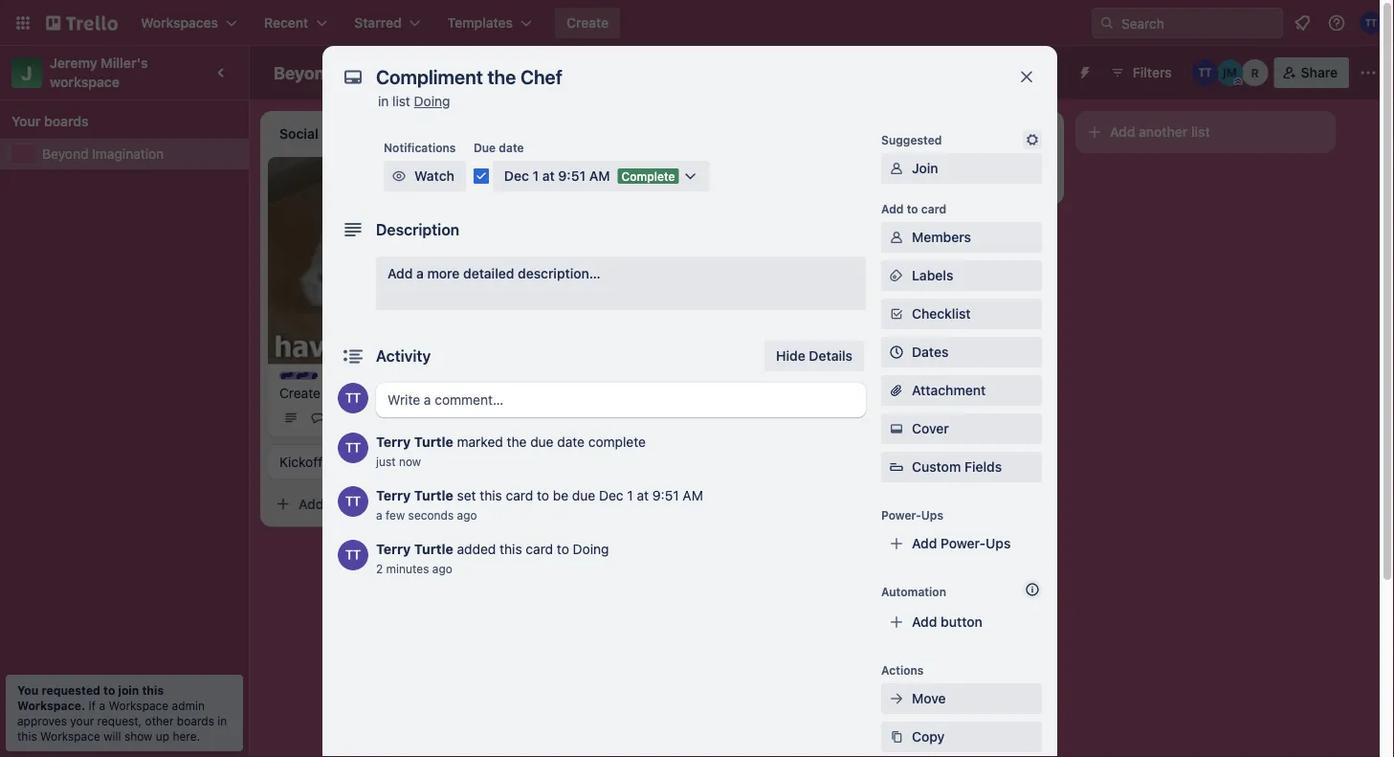 Task type: locate. For each thing, give the bounding box(es) containing it.
1 vertical spatial doing
[[573, 541, 609, 557]]

workspace down your
[[40, 729, 100, 743]]

search image
[[1100, 15, 1115, 31]]

power- down custom
[[882, 508, 922, 522]]

watch
[[414, 168, 455, 184]]

1 vertical spatial 9:51
[[653, 488, 679, 503]]

1 vertical spatial due
[[572, 488, 596, 503]]

2
[[376, 562, 383, 575]]

workspace visible image
[[492, 65, 508, 80]]

turtle up seconds
[[414, 488, 454, 503]]

3 terry from the top
[[376, 541, 411, 557]]

actions
[[882, 663, 924, 677]]

1 horizontal spatial ups
[[986, 536, 1011, 551]]

list right another
[[1192, 124, 1211, 140]]

0 vertical spatial list
[[393, 93, 411, 109]]

turtle
[[414, 434, 454, 450], [414, 488, 454, 503], [414, 541, 454, 557]]

sm image left copy
[[887, 727, 906, 747]]

1 vertical spatial turtle
[[414, 488, 454, 503]]

add a card down dec 1
[[570, 289, 639, 304]]

beyond inside the board name text field
[[274, 62, 336, 83]]

sm image left checklist
[[887, 304, 906, 324]]

Board name text field
[[264, 57, 446, 88]]

move link
[[882, 683, 1042, 714]]

a
[[871, 174, 879, 190], [416, 266, 424, 281], [599, 289, 607, 304], [327, 496, 335, 512], [376, 508, 383, 522], [99, 699, 105, 712]]

power- down power-ups
[[941, 536, 986, 551]]

share button
[[1275, 57, 1350, 88]]

power ups image
[[1043, 65, 1058, 80]]

terry up "few"
[[376, 488, 411, 503]]

am
[[589, 168, 610, 184], [683, 488, 703, 503]]

this inside terry turtle set this card to be due dec 1 at 9:51 am a few seconds ago
[[480, 488, 502, 503]]

1 horizontal spatial beyond
[[274, 62, 336, 83]]

sm image left labels
[[887, 266, 906, 285]]

0 horizontal spatial ups
[[922, 508, 944, 522]]

0 vertical spatial ups
[[922, 508, 944, 522]]

add down the automation
[[912, 614, 938, 630]]

ago right minutes
[[432, 562, 453, 575]]

create for create
[[567, 15, 609, 31]]

create for create instagram
[[280, 385, 321, 401]]

this down approves
[[17, 729, 37, 743]]

1 vertical spatial terry turtle (terryturtle) image
[[338, 433, 369, 463]]

terry turtle (terryturtle) image for marked
[[338, 433, 369, 463]]

3 turtle from the top
[[414, 541, 454, 557]]

ago down set
[[457, 508, 477, 522]]

seconds
[[408, 508, 454, 522]]

sm image down actions
[[887, 689, 906, 708]]

sm image inside move link
[[887, 689, 906, 708]]

imagination up in list doing
[[340, 62, 437, 83]]

0 vertical spatial at
[[542, 168, 555, 184]]

sm image for suggested
[[1023, 130, 1042, 149]]

at
[[542, 168, 555, 184], [637, 488, 649, 503]]

labels link
[[882, 260, 1042, 291]]

0 vertical spatial ago
[[457, 508, 477, 522]]

sm image for cover
[[887, 419, 906, 438]]

add down suggested
[[882, 202, 904, 215]]

2 vertical spatial turtle
[[414, 541, 454, 557]]

2 turtle from the top
[[414, 488, 454, 503]]

turtle inside terry turtle marked the due date complete just now
[[414, 434, 454, 450]]

1 horizontal spatial add a card
[[570, 289, 639, 304]]

1 vertical spatial boards
[[177, 714, 214, 727]]

1 vertical spatial ago
[[432, 562, 453, 575]]

join
[[912, 160, 939, 176]]

add a card button up the add to card
[[812, 167, 1026, 197]]

0 vertical spatial sm image
[[1023, 130, 1042, 149]]

boards
[[44, 113, 89, 129], [177, 714, 214, 727]]

1 horizontal spatial imagination
[[340, 62, 437, 83]]

now
[[399, 455, 421, 468]]

boards right the your on the left
[[44, 113, 89, 129]]

1 up the description…
[[599, 246, 604, 259]]

automation
[[882, 585, 947, 598]]

0 vertical spatial create
[[567, 15, 609, 31]]

1 vertical spatial create
[[280, 385, 321, 401]]

date inside terry turtle marked the due date complete just now
[[557, 434, 585, 450]]

terry for marked the due date complete
[[376, 434, 411, 450]]

0 vertical spatial workspace
[[109, 699, 169, 712]]

sm image
[[1023, 130, 1042, 149], [887, 419, 906, 438], [887, 689, 906, 708]]

to
[[907, 202, 919, 215], [537, 488, 549, 503], [557, 541, 569, 557], [103, 683, 115, 697]]

0 horizontal spatial add a card
[[299, 496, 367, 512]]

ago
[[457, 508, 477, 522], [432, 562, 453, 575]]

join link
[[882, 153, 1042, 184]]

sm image inside members link
[[887, 228, 906, 247]]

add down the description…
[[570, 289, 596, 304]]

dec 1 at 9:51 am
[[504, 168, 610, 184]]

1 vertical spatial create from template… image
[[490, 496, 505, 512]]

hide
[[776, 348, 806, 364]]

add button
[[912, 614, 983, 630]]

in inside 'if a workspace admin approves your request, other boards in this workspace will show up here.'
[[218, 714, 227, 727]]

sm image inside cover link
[[887, 419, 906, 438]]

turtle inside terry turtle added this card to doing 2 minutes ago
[[414, 541, 454, 557]]

boards down admin
[[177, 714, 214, 727]]

create button
[[555, 8, 620, 38]]

9:51
[[558, 168, 586, 184], [653, 488, 679, 503]]

doing link
[[414, 93, 450, 109]]

1 horizontal spatial in
[[378, 93, 389, 109]]

sm image for copy
[[887, 727, 906, 747]]

1 horizontal spatial add a card button
[[540, 281, 754, 312]]

a inside 'if a workspace admin approves your request, other boards in this workspace will show up here.'
[[99, 699, 105, 712]]

0 horizontal spatial power-
[[882, 508, 922, 522]]

terry turtle (terryturtle) image down meeting at the left bottom of page
[[338, 486, 369, 517]]

0 vertical spatial am
[[589, 168, 610, 184]]

sm image for checklist
[[887, 304, 906, 324]]

0 horizontal spatial create from template… image
[[490, 496, 505, 512]]

1 vertical spatial date
[[557, 434, 585, 450]]

power-ups
[[882, 508, 944, 522]]

star or unstar board image
[[458, 65, 473, 80]]

1 vertical spatial in
[[218, 714, 227, 727]]

dec right be
[[599, 488, 624, 503]]

turtle inside terry turtle set this card to be due dec 1 at 9:51 am a few seconds ago
[[414, 488, 454, 503]]

1 down complete in the left bottom of the page
[[627, 488, 633, 503]]

dec up the description…
[[574, 246, 596, 259]]

add inside add power-ups link
[[912, 536, 938, 551]]

1 horizontal spatial list
[[1192, 124, 1211, 140]]

at left thoughts
[[542, 168, 555, 184]]

add a card button down dec 1
[[540, 281, 754, 312]]

a few seconds ago link
[[376, 508, 477, 522]]

your boards with 1 items element
[[11, 110, 228, 133]]

sm image for watch
[[390, 167, 409, 186]]

1 horizontal spatial date
[[557, 434, 585, 450]]

custom
[[912, 459, 961, 475]]

beyond imagination up in list doing
[[274, 62, 437, 83]]

sm image inside the join link
[[887, 159, 906, 178]]

thinking link
[[551, 176, 773, 195]]

sm image left watch
[[390, 167, 409, 186]]

add a card up the add to card
[[842, 174, 910, 190]]

sm image down the add to card
[[887, 228, 906, 247]]

sm image left cover
[[887, 419, 906, 438]]

0 vertical spatial beyond imagination
[[274, 62, 437, 83]]

to down terry turtle set this card to be due dec 1 at 9:51 am a few seconds ago
[[557, 541, 569, 557]]

due inside terry turtle marked the due date complete just now
[[531, 434, 554, 450]]

sm image left join
[[887, 159, 906, 178]]

dec for dec 1
[[574, 246, 596, 259]]

dec inside option
[[574, 246, 596, 259]]

sm image up the join link
[[1023, 130, 1042, 149]]

automation image
[[1070, 57, 1097, 84]]

due right "the" on the bottom of the page
[[531, 434, 554, 450]]

your
[[11, 113, 41, 129]]

kickoff meeting link
[[280, 452, 502, 471]]

1 vertical spatial add a card
[[570, 289, 639, 304]]

create instagram link
[[280, 383, 502, 402]]

date left complete in the left bottom of the page
[[557, 434, 585, 450]]

beyond imagination
[[274, 62, 437, 83], [42, 146, 164, 162]]

due inside terry turtle set this card to be due dec 1 at 9:51 am a few seconds ago
[[572, 488, 596, 503]]

0 horizontal spatial boards
[[44, 113, 89, 129]]

1 vertical spatial beyond
[[42, 146, 89, 162]]

terry turtle (terryturtle) image up meeting at the left bottom of page
[[338, 383, 369, 414]]

terry turtle (terryturtle) image
[[1360, 11, 1383, 34], [1192, 59, 1219, 86], [338, 383, 369, 414], [338, 540, 369, 570]]

doing up notifications
[[414, 93, 450, 109]]

1 horizontal spatial create from template… image
[[1034, 174, 1049, 190]]

0 horizontal spatial in
[[218, 714, 227, 727]]

terry turtle (terryturtle) image
[[482, 406, 505, 429], [338, 433, 369, 463], [338, 486, 369, 517]]

terry turtle (terryturtle) image left the just
[[338, 433, 369, 463]]

at down complete in the left bottom of the page
[[637, 488, 649, 503]]

minutes
[[386, 562, 429, 575]]

1 vertical spatial am
[[683, 488, 703, 503]]

1 vertical spatial dec
[[574, 246, 596, 259]]

instagram
[[324, 385, 386, 401]]

0 vertical spatial terry
[[376, 434, 411, 450]]

0 vertical spatial boards
[[44, 113, 89, 129]]

2 horizontal spatial add a card button
[[812, 167, 1026, 197]]

1 vertical spatial sm image
[[887, 419, 906, 438]]

to inside terry turtle set this card to be due dec 1 at 9:51 am a few seconds ago
[[537, 488, 549, 503]]

Search field
[[1115, 9, 1283, 37]]

0 horizontal spatial dec
[[504, 168, 529, 184]]

add a more detailed description…
[[388, 266, 601, 281]]

0 horizontal spatial add a card button
[[268, 489, 482, 519]]

dec down "due date"
[[504, 168, 529, 184]]

0 horizontal spatial due
[[531, 434, 554, 450]]

2 vertical spatial add a card
[[299, 496, 367, 512]]

2 horizontal spatial add a card
[[842, 174, 910, 190]]

a left join
[[871, 174, 879, 190]]

2 vertical spatial dec
[[599, 488, 624, 503]]

terry inside terry turtle marked the due date complete just now
[[376, 434, 411, 450]]

this right added
[[500, 541, 522, 557]]

terry turtle (terryturtle) image for set
[[338, 486, 369, 517]]

create up board
[[567, 15, 609, 31]]

create down color: purple, title: none image
[[280, 385, 321, 401]]

1 terry from the top
[[376, 434, 411, 450]]

terry turtle (terryturtle) image left 2
[[338, 540, 369, 570]]

at inside terry turtle set this card to be due dec 1 at 9:51 am a few seconds ago
[[637, 488, 649, 503]]

in list doing
[[378, 93, 450, 109]]

turtle up 2 minutes ago link
[[414, 541, 454, 557]]

0 vertical spatial due
[[531, 434, 554, 450]]

here.
[[173, 729, 200, 743]]

ups up add power-ups
[[922, 508, 944, 522]]

custom fields
[[912, 459, 1002, 475]]

add to card
[[882, 202, 947, 215]]

1 turtle from the top
[[414, 434, 454, 450]]

Mark due date as complete checkbox
[[474, 168, 489, 184]]

ups down fields at the right
[[986, 536, 1011, 551]]

terry up kickoff meeting link at left
[[376, 434, 411, 450]]

0 horizontal spatial beyond
[[42, 146, 89, 162]]

beyond imagination inside the board name text field
[[274, 62, 437, 83]]

up
[[156, 729, 169, 743]]

add down power-ups
[[912, 536, 938, 551]]

2 vertical spatial sm image
[[887, 689, 906, 708]]

sm image
[[887, 159, 906, 178], [390, 167, 409, 186], [887, 228, 906, 247], [887, 266, 906, 285], [887, 304, 906, 324], [887, 727, 906, 747]]

terry turtle (terryturtle) image up the marked
[[482, 406, 505, 429]]

2 vertical spatial terry
[[376, 541, 411, 557]]

sm image inside labels link
[[887, 266, 906, 285]]

approves
[[17, 714, 67, 727]]

add a card down the kickoff meeting
[[299, 496, 367, 512]]

sm image inside checklist link
[[887, 304, 906, 324]]

1 vertical spatial terry
[[376, 488, 411, 503]]

1 horizontal spatial boards
[[177, 714, 214, 727]]

in right the other
[[218, 714, 227, 727]]

card
[[882, 174, 910, 190], [922, 202, 947, 215], [610, 289, 639, 304], [506, 488, 533, 503], [338, 496, 367, 512], [526, 541, 553, 557]]

terry inside terry turtle set this card to be due dec 1 at 9:51 am a few seconds ago
[[376, 488, 411, 503]]

a left "few"
[[376, 508, 383, 522]]

0 vertical spatial add a card button
[[812, 167, 1026, 197]]

0 vertical spatial beyond
[[274, 62, 336, 83]]

hide details
[[776, 348, 853, 364]]

1 horizontal spatial am
[[683, 488, 703, 503]]

0 vertical spatial dec
[[504, 168, 529, 184]]

add a card button down the just
[[268, 489, 482, 519]]

add inside add a more detailed description… link
[[388, 266, 413, 281]]

rubyanndersson (rubyanndersson) image
[[1242, 59, 1269, 86]]

miller's
[[101, 55, 148, 71]]

0 vertical spatial imagination
[[340, 62, 437, 83]]

0 horizontal spatial ago
[[432, 562, 453, 575]]

0 vertical spatial 9:51
[[558, 168, 586, 184]]

kickoff
[[280, 454, 323, 469]]

the
[[507, 434, 527, 450]]

add a card
[[842, 174, 910, 190], [570, 289, 639, 304], [299, 496, 367, 512]]

doing
[[414, 93, 450, 109], [573, 541, 609, 557]]

create
[[567, 15, 609, 31], [280, 385, 321, 401]]

cover
[[912, 421, 949, 436]]

move
[[912, 691, 946, 706]]

1 vertical spatial at
[[637, 488, 649, 503]]

None text field
[[367, 59, 998, 94]]

checklist link
[[882, 299, 1042, 329]]

1 vertical spatial ups
[[986, 536, 1011, 551]]

2 horizontal spatial dec
[[599, 488, 624, 503]]

color: purple, title: none image
[[280, 372, 318, 379]]

0 horizontal spatial doing
[[414, 93, 450, 109]]

turtle up now
[[414, 434, 454, 450]]

0 horizontal spatial list
[[393, 93, 411, 109]]

0 horizontal spatial at
[[542, 168, 555, 184]]

1 horizontal spatial beyond imagination
[[274, 62, 437, 83]]

to left be
[[537, 488, 549, 503]]

this
[[480, 488, 502, 503], [500, 541, 522, 557], [142, 683, 164, 697], [17, 729, 37, 743]]

Dec 1 checkbox
[[551, 241, 610, 264]]

0 horizontal spatial date
[[499, 141, 524, 154]]

0 vertical spatial terry turtle (terryturtle) image
[[482, 406, 505, 429]]

turtle for marked the due date complete
[[414, 434, 454, 450]]

0 horizontal spatial workspace
[[40, 729, 100, 743]]

members link
[[882, 222, 1042, 253]]

0 horizontal spatial 9:51
[[558, 168, 586, 184]]

this right join
[[142, 683, 164, 697]]

terry
[[376, 434, 411, 450], [376, 488, 411, 503], [376, 541, 411, 557]]

a right the if
[[99, 699, 105, 712]]

add
[[1110, 124, 1136, 140], [842, 174, 868, 190], [882, 202, 904, 215], [388, 266, 413, 281], [570, 289, 596, 304], [299, 496, 324, 512], [912, 536, 938, 551], [912, 614, 938, 630]]

1 horizontal spatial power-
[[941, 536, 986, 551]]

imagination down your boards with 1 items element
[[92, 146, 164, 162]]

2 vertical spatial add a card button
[[268, 489, 482, 519]]

date right due
[[499, 141, 524, 154]]

turtle for added this card to doing
[[414, 541, 454, 557]]

1 vertical spatial list
[[1192, 124, 1211, 140]]

1 horizontal spatial doing
[[573, 541, 609, 557]]

to inside terry turtle added this card to doing 2 minutes ago
[[557, 541, 569, 557]]

2 vertical spatial terry turtle (terryturtle) image
[[338, 486, 369, 517]]

add down kickoff
[[299, 496, 324, 512]]

1 horizontal spatial create
[[567, 15, 609, 31]]

1 horizontal spatial workspace
[[109, 699, 169, 712]]

will
[[104, 729, 121, 743]]

sm image inside watch button
[[390, 167, 409, 186]]

terry inside terry turtle added this card to doing 2 minutes ago
[[376, 541, 411, 557]]

meeting
[[326, 454, 376, 469]]

jeremy miller (jeremymiller198) image
[[1217, 59, 1244, 86]]

r button
[[1242, 59, 1269, 86]]

due right be
[[572, 488, 596, 503]]

sm image for move
[[887, 689, 906, 708]]

create from template… image
[[1034, 174, 1049, 190], [490, 496, 505, 512]]

ups inside add power-ups link
[[986, 536, 1011, 551]]

workspace down join
[[109, 699, 169, 712]]

doing down terry turtle set this card to be due dec 1 at 9:51 am a few seconds ago
[[573, 541, 609, 557]]

share
[[1301, 65, 1338, 80]]

this right set
[[480, 488, 502, 503]]

workspace
[[109, 699, 169, 712], [40, 729, 100, 743]]

0 horizontal spatial create
[[280, 385, 321, 401]]

1 vertical spatial add a card button
[[540, 281, 754, 312]]

to left join
[[103, 683, 115, 697]]

add left more
[[388, 266, 413, 281]]

1 horizontal spatial dec
[[574, 246, 596, 259]]

terry up 2
[[376, 541, 411, 557]]

create inside button
[[567, 15, 609, 31]]

add a card button
[[812, 167, 1026, 197], [540, 281, 754, 312], [268, 489, 482, 519]]

attachment
[[912, 382, 986, 398]]

0 horizontal spatial imagination
[[92, 146, 164, 162]]

list left doing link
[[393, 93, 411, 109]]

kickoff meeting
[[280, 454, 376, 469]]

1 horizontal spatial ago
[[457, 508, 477, 522]]

this inside you requested to join this workspace.
[[142, 683, 164, 697]]

to up members
[[907, 202, 919, 215]]

1 horizontal spatial 9:51
[[653, 488, 679, 503]]

dec inside terry turtle set this card to be due dec 1 at 9:51 am a few seconds ago
[[599, 488, 624, 503]]

in down the board name text field
[[378, 93, 389, 109]]

to inside you requested to join this workspace.
[[103, 683, 115, 697]]

beyond imagination down your boards with 1 items element
[[42, 146, 164, 162]]

sm image inside the copy link
[[887, 727, 906, 747]]

mark due date as complete image
[[474, 168, 489, 184]]

2 terry from the top
[[376, 488, 411, 503]]

terry for set this card to be due dec 1 at 9:51 am
[[376, 488, 411, 503]]

just now link
[[376, 455, 421, 468]]

1 inside option
[[599, 246, 604, 259]]

0 horizontal spatial beyond imagination
[[42, 146, 164, 162]]

add left another
[[1110, 124, 1136, 140]]

0 vertical spatial date
[[499, 141, 524, 154]]

1 horizontal spatial due
[[572, 488, 596, 503]]

0 vertical spatial turtle
[[414, 434, 454, 450]]



Task type: describe. For each thing, give the bounding box(es) containing it.
terry turtle marked the due date complete just now
[[376, 434, 646, 468]]

labels
[[912, 268, 954, 283]]

add a card button for the topmost create from template… image
[[812, 167, 1026, 197]]

a down the kickoff meeting
[[327, 496, 335, 512]]

add inside add button "button"
[[912, 614, 938, 630]]

back to home image
[[46, 8, 118, 38]]

watch button
[[384, 161, 466, 191]]

Write a comment text field
[[376, 383, 866, 417]]

button
[[941, 614, 983, 630]]

add inside the add another list button
[[1110, 124, 1136, 140]]

other
[[145, 714, 174, 727]]

0 notifications image
[[1291, 11, 1314, 34]]

j
[[21, 61, 32, 84]]

ago inside terry turtle added this card to doing 2 minutes ago
[[432, 562, 453, 575]]

beyond imagination inside "beyond imagination" link
[[42, 146, 164, 162]]

0 vertical spatial in
[[378, 93, 389, 109]]

board
[[552, 65, 589, 80]]

card inside terry turtle added this card to doing 2 minutes ago
[[526, 541, 553, 557]]

0 vertical spatial add a card
[[842, 174, 910, 190]]

jeremy miller's workspace
[[50, 55, 152, 90]]

dec for dec 1 at 9:51 am
[[504, 168, 529, 184]]

suggested
[[882, 133, 942, 146]]

doing inside terry turtle added this card to doing 2 minutes ago
[[573, 541, 609, 557]]

be
[[553, 488, 569, 503]]

2 minutes ago link
[[376, 562, 453, 575]]

a down dec 1
[[599, 289, 607, 304]]

add another list
[[1110, 124, 1211, 140]]

imagination inside the board name text field
[[340, 62, 437, 83]]

workspace
[[50, 74, 120, 90]]

complete
[[622, 169, 675, 183]]

requested
[[42, 683, 100, 697]]

add left join
[[842, 174, 868, 190]]

admin
[[172, 699, 205, 712]]

terry turtle (terryturtle) image right open information menu image
[[1360, 11, 1383, 34]]

thinking
[[551, 178, 604, 193]]

detailed
[[463, 266, 514, 281]]

complete
[[589, 434, 646, 450]]

more
[[427, 266, 460, 281]]

1 down instagram
[[367, 411, 372, 424]]

this inside terry turtle added this card to doing 2 minutes ago
[[500, 541, 522, 557]]

dates
[[912, 344, 949, 360]]

due date
[[474, 141, 524, 154]]

show menu image
[[1359, 63, 1378, 82]]

add power-ups link
[[882, 528, 1042, 559]]

added
[[457, 541, 496, 557]]

sm image for labels
[[887, 266, 906, 285]]

add a card button for the leftmost create from template… image
[[268, 489, 482, 519]]

activity
[[376, 347, 431, 365]]

0 vertical spatial create from template… image
[[1034, 174, 1049, 190]]

add another list button
[[1076, 111, 1336, 153]]

add power-ups
[[912, 536, 1011, 551]]

few
[[386, 508, 405, 522]]

filters
[[1133, 65, 1172, 80]]

beyond imagination link
[[42, 145, 237, 164]]

1 vertical spatial workspace
[[40, 729, 100, 743]]

thoughts
[[570, 166, 623, 179]]

0 horizontal spatial am
[[589, 168, 610, 184]]

board link
[[519, 57, 601, 88]]

this inside 'if a workspace admin approves your request, other boards in this workspace will show up here.'
[[17, 729, 37, 743]]

terry turtle added this card to doing 2 minutes ago
[[376, 541, 609, 575]]

marked
[[457, 434, 503, 450]]

if a workspace admin approves your request, other boards in this workspace will show up here.
[[17, 699, 227, 743]]

primary element
[[0, 0, 1395, 46]]

ago inside terry turtle set this card to be due dec 1 at 9:51 am a few seconds ago
[[457, 508, 477, 522]]

attachment button
[[882, 375, 1042, 406]]

sm image for members
[[887, 228, 906, 247]]

dec 1
[[574, 246, 604, 259]]

1 vertical spatial power-
[[941, 536, 986, 551]]

just
[[376, 455, 396, 468]]

hide details link
[[765, 341, 864, 371]]

workspace.
[[17, 699, 85, 712]]

list inside button
[[1192, 124, 1211, 140]]

a inside terry turtle set this card to be due dec 1 at 9:51 am a few seconds ago
[[376, 508, 383, 522]]

terry turtle set this card to be due dec 1 at 9:51 am a few seconds ago
[[376, 488, 703, 522]]

jeremy
[[50, 55, 97, 71]]

copy link
[[882, 722, 1042, 752]]

0 vertical spatial doing
[[414, 93, 450, 109]]

description…
[[518, 266, 601, 281]]

terry turtle (terryturtle) image left r
[[1192, 59, 1219, 86]]

0 vertical spatial power-
[[882, 508, 922, 522]]

you
[[17, 683, 39, 697]]

1 left thinking
[[533, 168, 539, 184]]

request,
[[97, 714, 142, 727]]

description
[[376, 221, 460, 239]]

color: bold red, title: "thoughts" element
[[551, 165, 623, 179]]

members
[[912, 229, 972, 245]]

due
[[474, 141, 496, 154]]

sm image for join
[[887, 159, 906, 178]]

copy
[[912, 729, 945, 745]]

open information menu image
[[1328, 13, 1347, 33]]

1 vertical spatial imagination
[[92, 146, 164, 162]]

if
[[89, 699, 96, 712]]

your boards
[[11, 113, 89, 129]]

join
[[118, 683, 139, 697]]

create instagram
[[280, 385, 386, 401]]

add a more detailed description… link
[[376, 257, 866, 310]]

details
[[809, 348, 853, 364]]

notifications
[[384, 141, 456, 154]]

filters button
[[1104, 57, 1178, 88]]

your
[[70, 714, 94, 727]]

a left more
[[416, 266, 424, 281]]

9:51 inside terry turtle set this card to be due dec 1 at 9:51 am a few seconds ago
[[653, 488, 679, 503]]

cover link
[[882, 414, 1042, 444]]

turtle for set this card to be due dec 1 at 9:51 am
[[414, 488, 454, 503]]

show
[[124, 729, 153, 743]]

am inside terry turtle set this card to be due dec 1 at 9:51 am a few seconds ago
[[683, 488, 703, 503]]

card inside terry turtle set this card to be due dec 1 at 9:51 am a few seconds ago
[[506, 488, 533, 503]]

boards inside 'if a workspace admin approves your request, other boards in this workspace will show up here.'
[[177, 714, 214, 727]]

you requested to join this workspace.
[[17, 683, 164, 712]]

r
[[1252, 66, 1260, 79]]

1 inside terry turtle set this card to be due dec 1 at 9:51 am a few seconds ago
[[627, 488, 633, 503]]

terry for added this card to doing
[[376, 541, 411, 557]]



Task type: vqa. For each thing, say whether or not it's contained in the screenshot.


